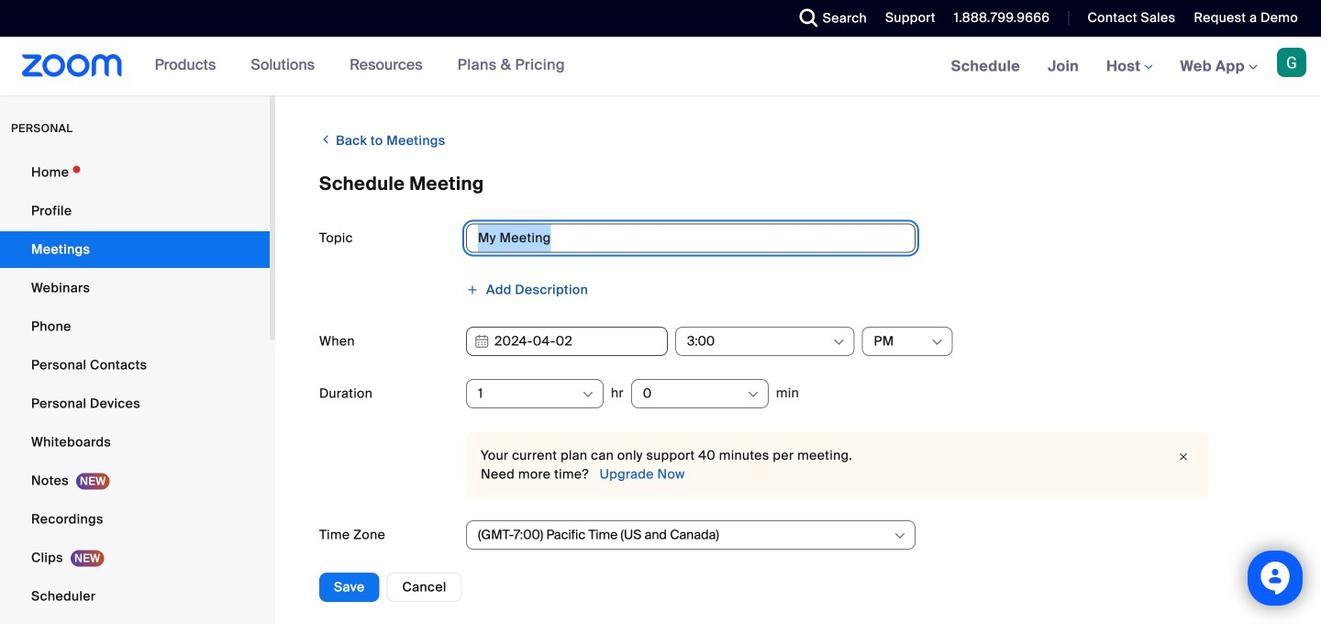 Task type: describe. For each thing, give the bounding box(es) containing it.
2 horizontal spatial show options image
[[832, 335, 847, 350]]

choose date text field
[[466, 327, 668, 356]]

product information navigation
[[141, 37, 579, 95]]

My Meeting text field
[[466, 223, 916, 253]]

meetings navigation
[[938, 37, 1322, 97]]

left image
[[319, 130, 333, 149]]

0 horizontal spatial show options image
[[581, 387, 596, 402]]

select time zone text field
[[478, 521, 892, 549]]

personal menu menu
[[0, 154, 270, 624]]



Task type: locate. For each thing, give the bounding box(es) containing it.
1 horizontal spatial show options image
[[746, 387, 761, 402]]

add image
[[466, 283, 479, 296]]

banner
[[0, 37, 1322, 97]]

zoom logo image
[[22, 54, 123, 77]]

show options image
[[832, 335, 847, 350], [581, 387, 596, 402], [746, 387, 761, 402]]

select start time text field
[[687, 328, 831, 355]]

show options image right select start time text field
[[832, 335, 847, 350]]

profile picture image
[[1278, 48, 1307, 77]]

close image
[[1173, 448, 1195, 466]]

show options image down select start time text field
[[746, 387, 761, 402]]

show options image down choose date text box
[[581, 387, 596, 402]]



Task type: vqa. For each thing, say whether or not it's contained in the screenshot.
Tabs of all whiteboard page TAB LIST
no



